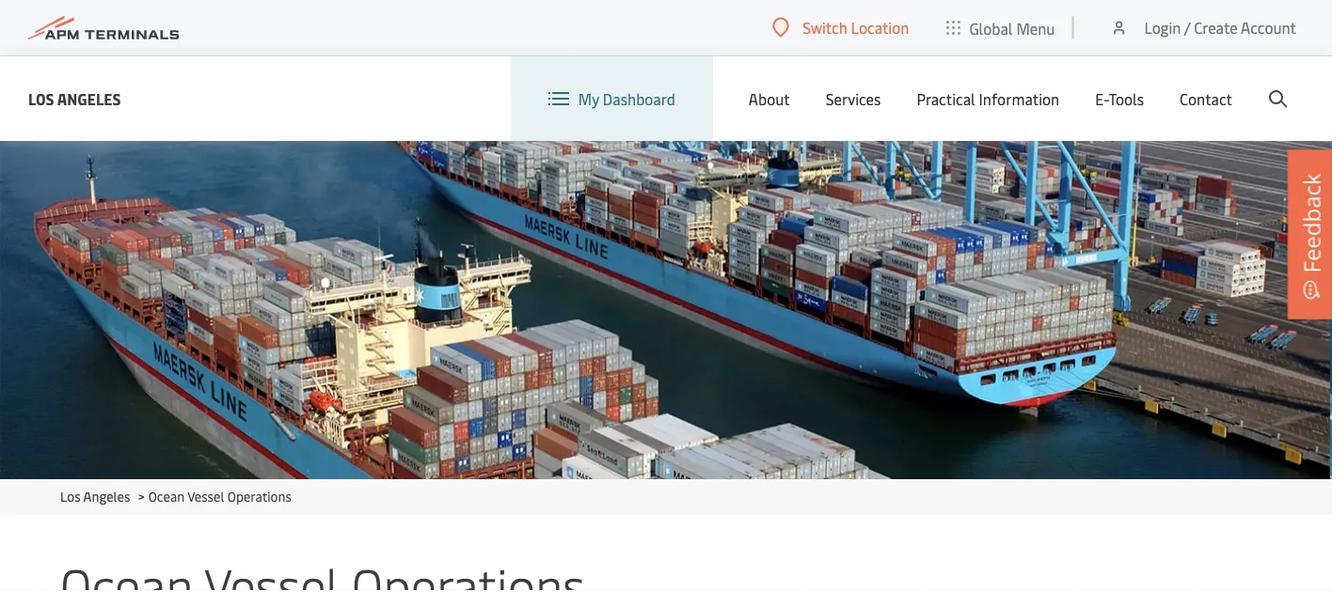 Task type: describe. For each thing, give the bounding box(es) containing it.
/
[[1184, 17, 1190, 38]]

switch location
[[803, 17, 909, 38]]

operations
[[228, 488, 292, 506]]

vessel
[[187, 488, 224, 506]]

e-tools button
[[1095, 56, 1144, 141]]

location
[[851, 17, 909, 38]]

los angeles > ocean vessel operations
[[60, 488, 292, 506]]

global menu button
[[928, 0, 1074, 56]]

login
[[1144, 17, 1181, 38]]

practical
[[917, 89, 975, 109]]

login / create account link
[[1110, 0, 1296, 56]]

0 vertical spatial los angeles link
[[28, 87, 121, 111]]

my dashboard button
[[548, 56, 675, 141]]

angeles for los angeles
[[57, 88, 121, 109]]

tools
[[1109, 89, 1144, 109]]

my dashboard
[[578, 89, 675, 109]]

los angeles pier 400 image
[[0, 141, 1332, 480]]



Task type: locate. For each thing, give the bounding box(es) containing it.
login / create account
[[1144, 17, 1296, 38]]

about
[[749, 89, 790, 109]]

global menu
[[969, 18, 1055, 38]]

0 vertical spatial angeles
[[57, 88, 121, 109]]

1 horizontal spatial los
[[60, 488, 81, 506]]

practical information button
[[917, 56, 1060, 141]]

practical information
[[917, 89, 1060, 109]]

1 vertical spatial los angeles link
[[60, 488, 130, 506]]

angeles for los angeles > ocean vessel operations
[[83, 488, 130, 506]]

los for los angeles
[[28, 88, 54, 109]]

contact button
[[1180, 56, 1232, 141]]

ocean
[[148, 488, 185, 506]]

feedback button
[[1288, 150, 1332, 319]]

switch
[[803, 17, 847, 38]]

los
[[28, 88, 54, 109], [60, 488, 81, 506]]

e-tools
[[1095, 89, 1144, 109]]

services
[[826, 89, 881, 109]]

create
[[1194, 17, 1238, 38]]

0 horizontal spatial los
[[28, 88, 54, 109]]

0 vertical spatial los
[[28, 88, 54, 109]]

feedback
[[1296, 173, 1326, 273]]

los angeles
[[28, 88, 121, 109]]

dashboard
[[603, 89, 675, 109]]

account
[[1241, 17, 1296, 38]]

angeles
[[57, 88, 121, 109], [83, 488, 130, 506]]

1 vertical spatial los
[[60, 488, 81, 506]]

global
[[969, 18, 1013, 38]]

contact
[[1180, 89, 1232, 109]]

switch location button
[[773, 17, 909, 38]]

menu
[[1016, 18, 1055, 38]]

los for los angeles > ocean vessel operations
[[60, 488, 81, 506]]

1 vertical spatial angeles
[[83, 488, 130, 506]]

my
[[578, 89, 599, 109]]

>
[[138, 488, 145, 506]]

services button
[[826, 56, 881, 141]]

los angeles link
[[28, 87, 121, 111], [60, 488, 130, 506]]

e-
[[1095, 89, 1109, 109]]

about button
[[749, 56, 790, 141]]

information
[[979, 89, 1060, 109]]



Task type: vqa. For each thing, say whether or not it's contained in the screenshot.
the topmost Hazardous
no



